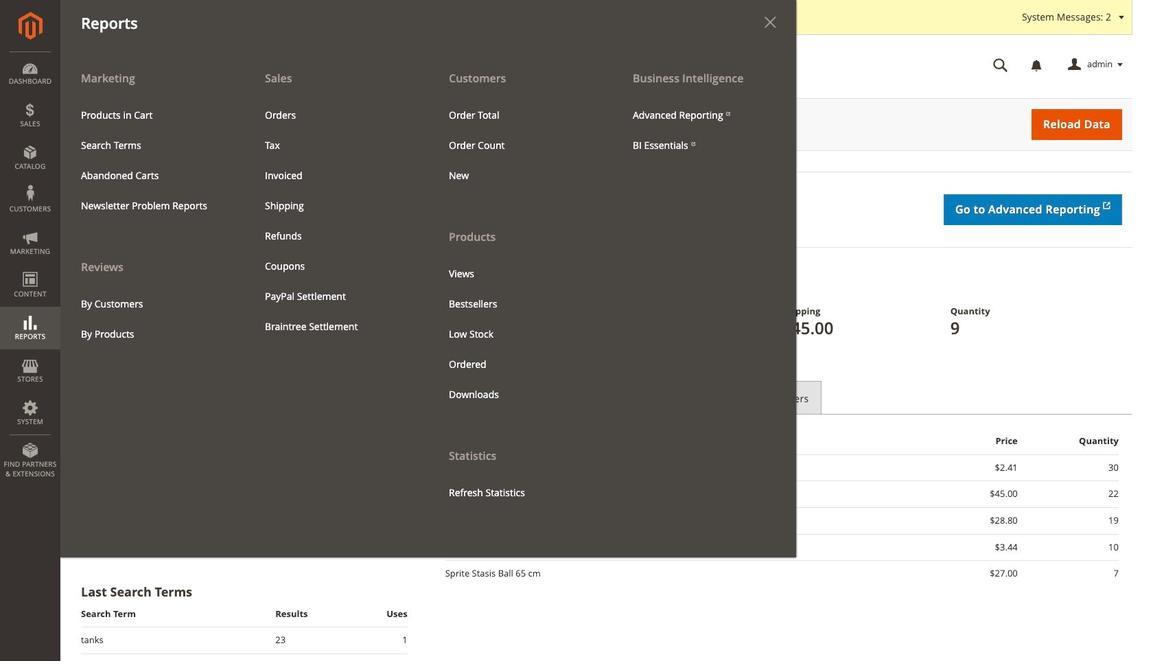 Task type: vqa. For each thing, say whether or not it's contained in the screenshot.
'menu'
yes



Task type: locate. For each thing, give the bounding box(es) containing it.
menu bar
[[0, 0, 796, 557]]

menu
[[60, 63, 796, 557], [60, 63, 244, 349], [428, 63, 612, 508], [71, 100, 234, 221], [255, 100, 418, 342], [439, 100, 602, 191], [623, 100, 786, 160], [439, 258, 602, 410], [71, 289, 234, 349]]



Task type: describe. For each thing, give the bounding box(es) containing it.
magento admin panel image
[[18, 12, 42, 40]]



